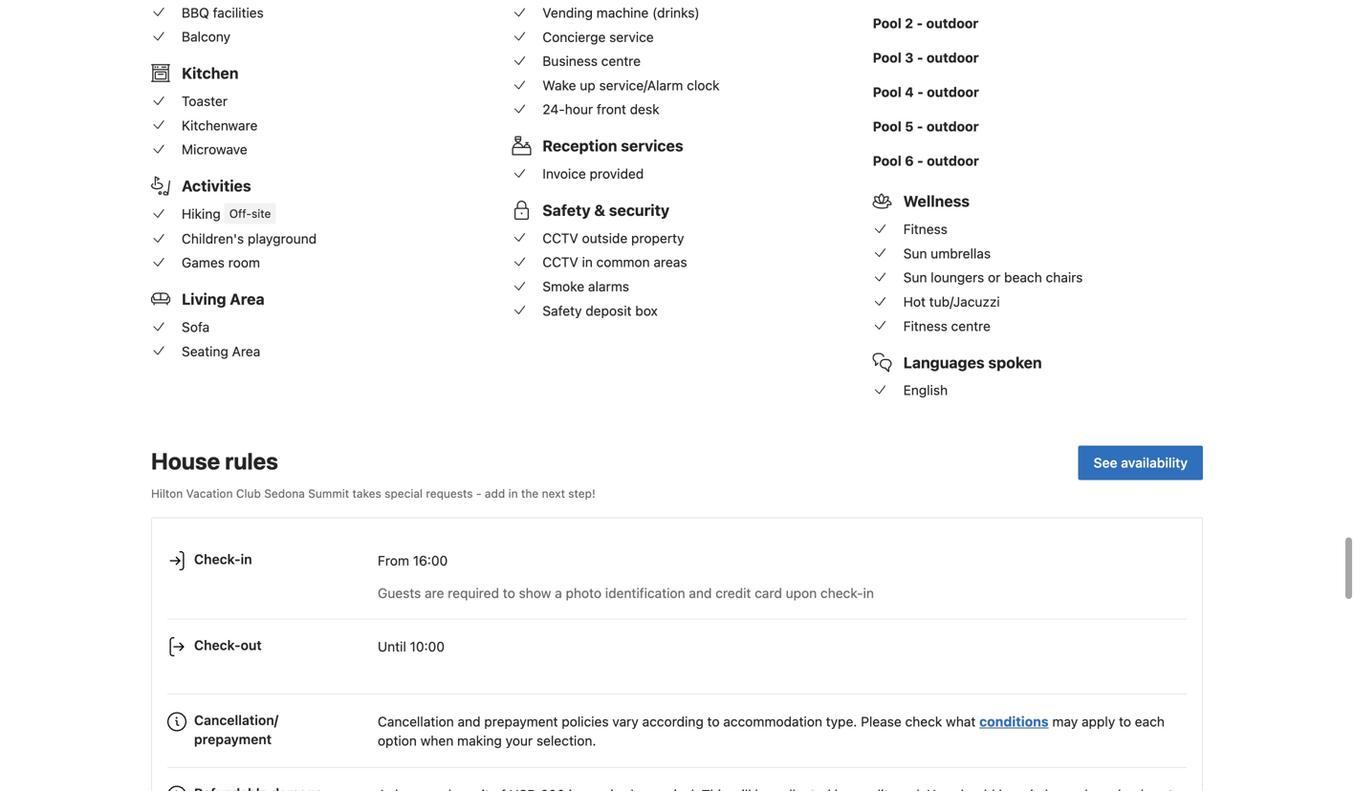 Task type: vqa. For each thing, say whether or not it's contained in the screenshot.
3
yes



Task type: describe. For each thing, give the bounding box(es) containing it.
conditions link
[[980, 714, 1049, 730]]

pool 2 - outdoor
[[873, 16, 979, 31]]

&
[[594, 201, 605, 220]]

- left add
[[476, 487, 482, 501]]

guests are required to show a photo identification and credit card upon check-in
[[378, 586, 874, 602]]

according
[[642, 714, 704, 730]]

languages
[[903, 354, 985, 372]]

takes
[[352, 487, 381, 501]]

16:00
[[413, 553, 448, 569]]

credit
[[716, 586, 751, 602]]

in down club
[[241, 552, 252, 568]]

living
[[182, 290, 226, 309]]

living area
[[182, 290, 265, 309]]

outdoor for pool 4 - outdoor
[[927, 84, 979, 100]]

vary
[[612, 714, 639, 730]]

wake
[[543, 77, 576, 93]]

fitness centre
[[903, 318, 991, 334]]

beach
[[1004, 270, 1042, 286]]

3
[[905, 50, 914, 66]]

required
[[448, 586, 499, 602]]

each
[[1135, 714, 1165, 730]]

pool 4 - outdoor
[[873, 84, 979, 100]]

from 16:00
[[378, 553, 448, 569]]

cancellation and prepayment policies vary according to accommodation type. please check what conditions
[[378, 714, 1049, 730]]

next
[[542, 487, 565, 501]]

deposit
[[586, 303, 632, 319]]

0 vertical spatial prepayment
[[484, 714, 558, 730]]

summit
[[308, 487, 349, 501]]

clock
[[687, 77, 720, 93]]

languages spoken
[[903, 354, 1042, 372]]

kitchen
[[182, 64, 239, 82]]

service/alarm
[[599, 77, 683, 93]]

hiking
[[182, 206, 221, 222]]

hour
[[565, 102, 593, 117]]

option
[[378, 734, 417, 749]]

check-in
[[194, 552, 252, 568]]

- for 2
[[917, 16, 923, 31]]

outdoor for pool 2 - outdoor
[[926, 16, 979, 31]]

areas
[[654, 255, 687, 270]]

cctv outside property
[[543, 230, 684, 246]]

5
[[905, 119, 914, 135]]

pool 6 - outdoor
[[873, 153, 979, 169]]

see availability button
[[1078, 446, 1203, 481]]

club
[[236, 487, 261, 501]]

see
[[1094, 455, 1118, 471]]

seating area
[[182, 344, 260, 359]]

up
[[580, 77, 596, 93]]

loungers
[[931, 270, 984, 286]]

rules
[[225, 448, 278, 475]]

children's
[[182, 231, 244, 247]]

making
[[457, 734, 502, 749]]

what
[[946, 714, 976, 730]]

reception
[[543, 137, 617, 155]]

facilities
[[213, 5, 264, 20]]

smoke alarms
[[543, 279, 629, 295]]

1 horizontal spatial and
[[689, 586, 712, 602]]

cctv for cctv outside property
[[543, 230, 578, 246]]

business
[[543, 53, 598, 69]]

children's playground
[[182, 231, 317, 247]]

vacation
[[186, 487, 233, 501]]

sun umbrellas
[[903, 246, 991, 261]]

vending machine (drinks)
[[543, 5, 700, 21]]

a
[[555, 586, 562, 602]]

prepayment inside cancellation/ prepayment
[[194, 732, 272, 748]]

step!
[[568, 487, 596, 501]]

invoice provided
[[543, 166, 644, 182]]

wake up service/alarm clock
[[543, 77, 720, 93]]

desk
[[630, 102, 660, 117]]

24-hour front desk
[[543, 102, 660, 117]]

show
[[519, 586, 551, 602]]

site
[[252, 207, 271, 221]]

from
[[378, 553, 409, 569]]

check- for in
[[194, 552, 241, 568]]

outdoor for pool 5 - outdoor
[[927, 119, 979, 135]]

off-
[[229, 207, 252, 221]]

provided
[[590, 166, 644, 182]]

card
[[755, 586, 782, 602]]

sedona
[[264, 487, 305, 501]]

special
[[385, 487, 423, 501]]

tub/jacuzzi
[[929, 294, 1000, 310]]

may apply to each option when making your selection.
[[378, 714, 1165, 749]]

sofa
[[182, 319, 210, 335]]

hilton vacation club sedona summit takes special requests - add in the next step!
[[151, 487, 596, 501]]

6
[[905, 153, 914, 169]]



Task type: locate. For each thing, give the bounding box(es) containing it.
outdoor right the 6
[[927, 153, 979, 169]]

safety for safety deposit box
[[543, 303, 582, 319]]

1 vertical spatial centre
[[951, 318, 991, 334]]

1 vertical spatial safety
[[543, 303, 582, 319]]

0 vertical spatial check-
[[194, 552, 241, 568]]

requests
[[426, 487, 473, 501]]

centre for business centre
[[601, 53, 641, 69]]

bbq facilities
[[182, 5, 264, 20]]

outdoor right 5
[[927, 119, 979, 135]]

policies
[[562, 714, 609, 730]]

0 vertical spatial safety
[[543, 201, 591, 220]]

safety deposit box
[[543, 303, 658, 319]]

0 vertical spatial fitness
[[903, 221, 948, 237]]

prepayment up your
[[484, 714, 558, 730]]

outdoor for pool 6 - outdoor
[[927, 153, 979, 169]]

cancellation/
[[194, 713, 278, 729]]

front
[[597, 102, 626, 117]]

and left credit
[[689, 586, 712, 602]]

1 fitness from the top
[[903, 221, 948, 237]]

1 vertical spatial cctv
[[543, 255, 578, 270]]

- right 5
[[917, 119, 923, 135]]

2 horizontal spatial to
[[1119, 714, 1131, 730]]

to right 'according'
[[707, 714, 720, 730]]

english
[[903, 383, 948, 398]]

- for 6
[[917, 153, 924, 169]]

1 vertical spatial prepayment
[[194, 732, 272, 748]]

- for 4
[[917, 84, 924, 100]]

outside
[[582, 230, 628, 246]]

1 horizontal spatial prepayment
[[484, 714, 558, 730]]

house rules
[[151, 448, 278, 475]]

in up smoke alarms
[[582, 255, 593, 270]]

availability
[[1121, 455, 1188, 471]]

0 horizontal spatial centre
[[601, 53, 641, 69]]

area for seating area
[[232, 344, 260, 359]]

0 horizontal spatial prepayment
[[194, 732, 272, 748]]

microwave
[[182, 142, 247, 157]]

safety & security
[[543, 201, 670, 220]]

- right the 4
[[917, 84, 924, 100]]

sun left umbrellas
[[903, 246, 927, 261]]

to left show
[[503, 586, 515, 602]]

- for 5
[[917, 119, 923, 135]]

pool 3 - outdoor
[[873, 50, 979, 66]]

cctv left 'outside'
[[543, 230, 578, 246]]

reception services
[[543, 137, 683, 155]]

games
[[182, 255, 225, 271]]

outdoor for pool 3 - outdoor
[[927, 50, 979, 66]]

5 pool from the top
[[873, 153, 902, 169]]

check- for out
[[194, 638, 241, 654]]

hot tub/jacuzzi
[[903, 294, 1000, 310]]

1 vertical spatial check-
[[194, 638, 241, 654]]

-
[[917, 16, 923, 31], [917, 50, 923, 66], [917, 84, 924, 100], [917, 119, 923, 135], [917, 153, 924, 169], [476, 487, 482, 501]]

please
[[861, 714, 902, 730]]

box
[[635, 303, 658, 319]]

pool left 5
[[873, 119, 902, 135]]

2 pool from the top
[[873, 50, 902, 66]]

check- down vacation
[[194, 552, 241, 568]]

hiking off-site
[[182, 206, 271, 222]]

area right seating
[[232, 344, 260, 359]]

and
[[689, 586, 712, 602], [458, 714, 481, 730]]

cancellation/ prepayment
[[194, 713, 278, 748]]

may
[[1052, 714, 1078, 730]]

sun up hot
[[903, 270, 927, 286]]

games room
[[182, 255, 260, 271]]

outdoor right the 4
[[927, 84, 979, 100]]

1 check- from the top
[[194, 552, 241, 568]]

area down the room
[[230, 290, 265, 309]]

centre up wake up service/alarm clock
[[601, 53, 641, 69]]

selection.
[[537, 734, 596, 749]]

cctv in common areas
[[543, 255, 687, 270]]

1 cctv from the top
[[543, 230, 578, 246]]

cancellation
[[378, 714, 454, 730]]

0 vertical spatial and
[[689, 586, 712, 602]]

check- up cancellation/
[[194, 638, 241, 654]]

0 vertical spatial cctv
[[543, 230, 578, 246]]

2 check- from the top
[[194, 638, 241, 654]]

guests
[[378, 586, 421, 602]]

- for 3
[[917, 50, 923, 66]]

house
[[151, 448, 220, 475]]

business centre
[[543, 53, 641, 69]]

bbq
[[182, 5, 209, 20]]

fitness down hot
[[903, 318, 948, 334]]

2 cctv from the top
[[543, 255, 578, 270]]

0 horizontal spatial to
[[503, 586, 515, 602]]

1 safety from the top
[[543, 201, 591, 220]]

activities
[[182, 177, 251, 195]]

are
[[425, 586, 444, 602]]

10:00
[[410, 639, 445, 655]]

1 horizontal spatial centre
[[951, 318, 991, 334]]

common
[[596, 255, 650, 270]]

centre
[[601, 53, 641, 69], [951, 318, 991, 334]]

until 10:00
[[378, 639, 445, 655]]

safety left the &
[[543, 201, 591, 220]]

machine
[[597, 5, 649, 21]]

0 vertical spatial area
[[230, 290, 265, 309]]

apply
[[1082, 714, 1115, 730]]

pool for pool 3 - outdoor
[[873, 50, 902, 66]]

- right the 2
[[917, 16, 923, 31]]

property
[[631, 230, 684, 246]]

in right upon
[[863, 586, 874, 602]]

outdoor
[[926, 16, 979, 31], [927, 50, 979, 66], [927, 84, 979, 100], [927, 119, 979, 135], [927, 153, 979, 169]]

4 pool from the top
[[873, 119, 902, 135]]

fitness down wellness
[[903, 221, 948, 237]]

1 sun from the top
[[903, 246, 927, 261]]

pool for pool 4 - outdoor
[[873, 84, 902, 100]]

2 sun from the top
[[903, 270, 927, 286]]

in left the 'the' on the bottom left of the page
[[508, 487, 518, 501]]

umbrellas
[[931, 246, 991, 261]]

sun for sun umbrellas
[[903, 246, 927, 261]]

2 safety from the top
[[543, 303, 582, 319]]

hot
[[903, 294, 926, 310]]

to left each
[[1119, 714, 1131, 730]]

see availability
[[1094, 455, 1188, 471]]

playground
[[248, 231, 317, 247]]

centre for fitness centre
[[951, 318, 991, 334]]

photo
[[566, 586, 602, 602]]

your
[[506, 734, 533, 749]]

- right 3
[[917, 50, 923, 66]]

area for living area
[[230, 290, 265, 309]]

1 vertical spatial area
[[232, 344, 260, 359]]

to
[[503, 586, 515, 602], [707, 714, 720, 730], [1119, 714, 1131, 730]]

24-
[[543, 102, 565, 117]]

0 vertical spatial sun
[[903, 246, 927, 261]]

pool left the 6
[[873, 153, 902, 169]]

to inside may apply to each option when making your selection.
[[1119, 714, 1131, 730]]

sun loungers or beach chairs
[[903, 270, 1083, 286]]

and up 'making'
[[458, 714, 481, 730]]

fitness for fitness centre
[[903, 318, 948, 334]]

2 fitness from the top
[[903, 318, 948, 334]]

service
[[609, 29, 654, 45]]

0 vertical spatial centre
[[601, 53, 641, 69]]

balcony
[[182, 29, 231, 45]]

prepayment
[[484, 714, 558, 730], [194, 732, 272, 748]]

check-
[[821, 586, 863, 602]]

conditions
[[980, 714, 1049, 730]]

pool left 3
[[873, 50, 902, 66]]

the
[[521, 487, 539, 501]]

1 vertical spatial fitness
[[903, 318, 948, 334]]

accommodation
[[723, 714, 822, 730]]

prepayment down cancellation/
[[194, 732, 272, 748]]

security
[[609, 201, 670, 220]]

check-out
[[194, 638, 262, 654]]

seating
[[182, 344, 228, 359]]

check
[[905, 714, 942, 730]]

1 vertical spatial and
[[458, 714, 481, 730]]

0 horizontal spatial and
[[458, 714, 481, 730]]

1 pool from the top
[[873, 16, 902, 31]]

safety down smoke
[[543, 303, 582, 319]]

4
[[905, 84, 914, 100]]

pool left the 2
[[873, 16, 902, 31]]

cctv up smoke
[[543, 255, 578, 270]]

pool for pool 6 - outdoor
[[873, 153, 902, 169]]

toaster
[[182, 93, 228, 109]]

smoke
[[543, 279, 585, 295]]

cctv for cctv in common areas
[[543, 255, 578, 270]]

services
[[621, 137, 683, 155]]

pool left the 4
[[873, 84, 902, 100]]

- right the 6
[[917, 153, 924, 169]]

out
[[241, 638, 262, 654]]

outdoor right the 2
[[926, 16, 979, 31]]

sun for sun loungers or beach chairs
[[903, 270, 927, 286]]

1 vertical spatial sun
[[903, 270, 927, 286]]

centre down tub/jacuzzi
[[951, 318, 991, 334]]

add
[[485, 487, 505, 501]]

1 horizontal spatial to
[[707, 714, 720, 730]]

3 pool from the top
[[873, 84, 902, 100]]

hilton
[[151, 487, 183, 501]]

outdoor right 3
[[927, 50, 979, 66]]

pool for pool 5 - outdoor
[[873, 119, 902, 135]]

safety for safety & security
[[543, 201, 591, 220]]

or
[[988, 270, 1001, 286]]

pool for pool 2 - outdoor
[[873, 16, 902, 31]]

fitness for fitness
[[903, 221, 948, 237]]

upon
[[786, 586, 817, 602]]



